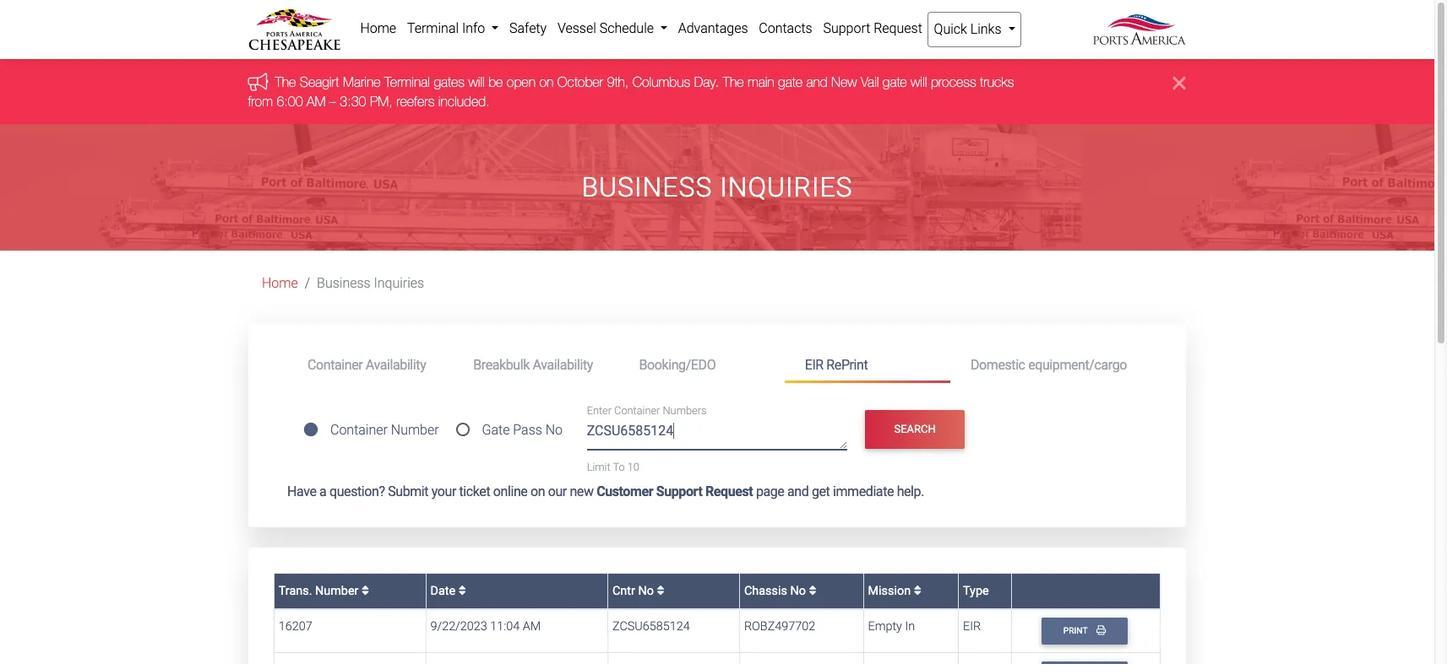 Task type: vqa. For each thing, say whether or not it's contained in the screenshot.
Advantages
yes



Task type: describe. For each thing, give the bounding box(es) containing it.
october
[[558, 75, 604, 90]]

terminal info
[[407, 20, 488, 36]]

day.
[[695, 75, 720, 90]]

1 vertical spatial on
[[531, 484, 545, 500]]

numbers
[[663, 405, 707, 418]]

booking/edo
[[639, 357, 716, 373]]

eir for eir reprint
[[805, 357, 824, 373]]

quick
[[934, 21, 967, 37]]

trans.
[[279, 584, 312, 599]]

1 vertical spatial container
[[614, 405, 660, 418]]

9/22/2023 11:04 am
[[430, 620, 541, 635]]

trans. number
[[279, 584, 362, 599]]

availability for breakbulk availability
[[533, 357, 593, 373]]

process
[[931, 75, 977, 90]]

contacts link
[[754, 12, 818, 46]]

no for chassis no
[[790, 584, 806, 599]]

container for container availability
[[308, 357, 363, 373]]

trucks
[[981, 75, 1015, 90]]

page
[[756, 484, 784, 500]]

domestic equipment/cargo
[[971, 357, 1127, 373]]

2 will from the left
[[911, 75, 928, 90]]

close image
[[1174, 73, 1186, 93]]

limit to 10
[[587, 461, 640, 474]]

type
[[963, 584, 989, 599]]

enter
[[587, 405, 612, 418]]

customer support request link
[[597, 484, 753, 500]]

number for container number
[[391, 423, 439, 439]]

info
[[462, 20, 485, 36]]

ticket
[[459, 484, 490, 500]]

safety
[[509, 20, 547, 36]]

a
[[319, 484, 326, 500]]

enter container numbers
[[587, 405, 707, 418]]

new
[[832, 75, 858, 90]]

container availability link
[[287, 350, 453, 381]]

links
[[971, 21, 1002, 37]]

print link
[[1042, 619, 1128, 645]]

0 vertical spatial business
[[582, 172, 713, 204]]

date link
[[430, 584, 466, 599]]

bullhorn image
[[248, 73, 275, 91]]

safety link
[[504, 12, 552, 46]]

1 vertical spatial home
[[262, 276, 298, 292]]

mission link
[[868, 584, 922, 599]]

6:00
[[277, 94, 303, 109]]

sort image for trans. number
[[362, 585, 369, 597]]

–
[[330, 94, 337, 109]]

the seagirt marine terminal gates will be open on october 9th, columbus day. the main gate and new vail gate will process trucks from 6:00 am – 3:30 pm, reefers included.
[[248, 75, 1015, 109]]

question?
[[329, 484, 385, 500]]

be
[[489, 75, 504, 90]]

1 horizontal spatial request
[[874, 20, 923, 36]]

trans. number link
[[279, 584, 369, 599]]

terminal info link
[[402, 12, 504, 46]]

have
[[287, 484, 316, 500]]

0 vertical spatial business inquiries
[[582, 172, 853, 204]]

cntr
[[613, 584, 635, 599]]

contacts
[[759, 20, 813, 36]]

search button
[[865, 411, 965, 450]]

your
[[432, 484, 456, 500]]

0 vertical spatial home
[[360, 20, 396, 36]]

equipment/cargo
[[1028, 357, 1127, 373]]

terminal inside terminal info link
[[407, 20, 459, 36]]

1 horizontal spatial am
[[523, 620, 541, 635]]

empty
[[868, 620, 902, 635]]

included.
[[439, 94, 490, 109]]

1 vertical spatial and
[[787, 484, 809, 500]]

breakbulk availability link
[[453, 350, 619, 381]]

pass
[[513, 423, 542, 439]]

date
[[430, 584, 458, 599]]

sort image for cntr no
[[657, 585, 665, 597]]

get
[[812, 484, 830, 500]]

gate pass no
[[482, 423, 563, 439]]

0 horizontal spatial support
[[656, 484, 702, 500]]

chassis no
[[744, 584, 809, 599]]

to
[[613, 461, 625, 474]]

limit
[[587, 461, 611, 474]]

quick links link
[[928, 12, 1021, 47]]

domestic
[[971, 357, 1025, 373]]

chassis no link
[[744, 584, 817, 599]]

vessel schedule link
[[552, 12, 673, 46]]

quick links
[[934, 21, 1005, 37]]

cntr no link
[[613, 584, 665, 599]]

booking/edo link
[[619, 350, 785, 381]]

number for trans. number
[[315, 584, 359, 599]]

the seagirt marine terminal gates will be open on october 9th, columbus day. the main gate and new vail gate will process trucks from 6:00 am – 3:30 pm, reefers included. link
[[248, 75, 1015, 109]]

zcsu6585124
[[613, 620, 690, 635]]

11:04
[[490, 620, 520, 635]]

in
[[905, 620, 915, 635]]



Task type: locate. For each thing, give the bounding box(es) containing it.
immediate
[[833, 484, 894, 500]]

gates
[[434, 75, 465, 90]]

0 horizontal spatial request
[[706, 484, 753, 500]]

2 vertical spatial container
[[330, 423, 388, 439]]

online
[[493, 484, 528, 500]]

1 vertical spatial home link
[[262, 276, 298, 292]]

gate right the main
[[779, 75, 803, 90]]

breakbulk
[[473, 357, 530, 373]]

on right open
[[540, 75, 554, 90]]

container number
[[330, 423, 439, 439]]

availability up the enter
[[533, 357, 593, 373]]

will left process
[[911, 75, 928, 90]]

0 horizontal spatial will
[[469, 75, 485, 90]]

gate
[[482, 423, 510, 439]]

availability up container number
[[366, 357, 426, 373]]

1 vertical spatial inquiries
[[374, 276, 424, 292]]

2 horizontal spatial no
[[790, 584, 806, 599]]

16207
[[279, 620, 312, 635]]

advantages link
[[673, 12, 754, 46]]

availability
[[366, 357, 426, 373], [533, 357, 593, 373]]

0 horizontal spatial inquiries
[[374, 276, 424, 292]]

mission
[[868, 584, 914, 599]]

0 vertical spatial inquiries
[[720, 172, 853, 204]]

1 horizontal spatial will
[[911, 75, 928, 90]]

3 sort image from the left
[[914, 585, 922, 597]]

sort image for date
[[458, 585, 466, 597]]

1 horizontal spatial home
[[360, 20, 396, 36]]

0 horizontal spatial no
[[546, 423, 563, 439]]

sort image up 9/22/2023
[[458, 585, 466, 597]]

and left get
[[787, 484, 809, 500]]

the right day.
[[723, 75, 744, 90]]

terminal
[[407, 20, 459, 36], [385, 75, 431, 90]]

and
[[807, 75, 828, 90], [787, 484, 809, 500]]

1 horizontal spatial number
[[391, 423, 439, 439]]

number up submit
[[391, 423, 439, 439]]

1 vertical spatial support
[[656, 484, 702, 500]]

the up 6:00
[[275, 75, 296, 90]]

number right trans.
[[315, 584, 359, 599]]

1 horizontal spatial home link
[[355, 12, 402, 46]]

0 horizontal spatial sort image
[[362, 585, 369, 597]]

our
[[548, 484, 567, 500]]

submit
[[388, 484, 429, 500]]

0 horizontal spatial number
[[315, 584, 359, 599]]

0 horizontal spatial availability
[[366, 357, 426, 373]]

am right 11:04
[[523, 620, 541, 635]]

schedule
[[600, 20, 654, 36]]

am inside the seagirt marine terminal gates will be open on october 9th, columbus day. the main gate and new vail gate will process trucks from 6:00 am – 3:30 pm, reefers included.
[[307, 94, 326, 109]]

pm,
[[370, 94, 393, 109]]

gate right vail
[[883, 75, 908, 90]]

sort image right chassis
[[809, 585, 817, 597]]

request
[[874, 20, 923, 36], [706, 484, 753, 500]]

0 horizontal spatial eir
[[805, 357, 824, 373]]

container right the enter
[[614, 405, 660, 418]]

am left –
[[307, 94, 326, 109]]

print
[[1064, 626, 1090, 637]]

0 vertical spatial container
[[308, 357, 363, 373]]

0 vertical spatial eir
[[805, 357, 824, 373]]

open
[[507, 75, 536, 90]]

eir reprint link
[[785, 350, 950, 384]]

1 vertical spatial eir
[[963, 620, 981, 635]]

1 vertical spatial business
[[317, 276, 371, 292]]

2 gate from the left
[[883, 75, 908, 90]]

1 sort image from the left
[[458, 585, 466, 597]]

2 availability from the left
[[533, 357, 593, 373]]

advantages
[[678, 20, 748, 36]]

customer
[[597, 484, 653, 500]]

1 horizontal spatial business inquiries
[[582, 172, 853, 204]]

no right pass
[[546, 423, 563, 439]]

2 horizontal spatial sort image
[[914, 585, 922, 597]]

1 horizontal spatial sort image
[[657, 585, 665, 597]]

1 horizontal spatial sort image
[[809, 585, 817, 597]]

eir left reprint
[[805, 357, 824, 373]]

0 vertical spatial terminal
[[407, 20, 459, 36]]

3:30
[[340, 94, 367, 109]]

0 horizontal spatial business
[[317, 276, 371, 292]]

home link
[[355, 12, 402, 46], [262, 276, 298, 292]]

1 sort image from the left
[[362, 585, 369, 597]]

container for container number
[[330, 423, 388, 439]]

no right chassis
[[790, 584, 806, 599]]

container up container number
[[308, 357, 363, 373]]

eir for eir
[[963, 620, 981, 635]]

1 horizontal spatial the
[[723, 75, 744, 90]]

1 gate from the left
[[779, 75, 803, 90]]

sort image right trans.
[[362, 585, 369, 597]]

sort image for chassis no
[[809, 585, 817, 597]]

sort image inside date link
[[458, 585, 466, 597]]

9th,
[[608, 75, 629, 90]]

vail
[[861, 75, 879, 90]]

chassis
[[744, 584, 787, 599]]

1 vertical spatial terminal
[[385, 75, 431, 90]]

help.
[[897, 484, 924, 500]]

sort image inside mission link
[[914, 585, 922, 597]]

will left be
[[469, 75, 485, 90]]

1 horizontal spatial business
[[582, 172, 713, 204]]

1 horizontal spatial support
[[823, 20, 871, 36]]

container up question?
[[330, 423, 388, 439]]

business inquiries
[[582, 172, 853, 204], [317, 276, 424, 292]]

sort image
[[458, 585, 466, 597], [809, 585, 817, 597]]

columbus
[[633, 75, 691, 90]]

main
[[748, 75, 775, 90]]

support request link
[[818, 12, 928, 46]]

1 vertical spatial number
[[315, 584, 359, 599]]

am
[[307, 94, 326, 109], [523, 620, 541, 635]]

1 vertical spatial am
[[523, 620, 541, 635]]

sort image
[[362, 585, 369, 597], [657, 585, 665, 597], [914, 585, 922, 597]]

terminal inside the seagirt marine terminal gates will be open on october 9th, columbus day. the main gate and new vail gate will process trucks from 6:00 am – 3:30 pm, reefers included.
[[385, 75, 431, 90]]

availability for container availability
[[366, 357, 426, 373]]

0 vertical spatial home link
[[355, 12, 402, 46]]

no right cntr
[[638, 584, 654, 599]]

0 horizontal spatial am
[[307, 94, 326, 109]]

domestic equipment/cargo link
[[950, 350, 1147, 381]]

on left 'our'
[[531, 484, 545, 500]]

0 vertical spatial support
[[823, 20, 871, 36]]

0 horizontal spatial gate
[[779, 75, 803, 90]]

reprint
[[827, 357, 868, 373]]

empty in
[[868, 620, 915, 635]]

have a question? submit your ticket online on our new customer support request page and get immediate help.
[[287, 484, 924, 500]]

search
[[894, 424, 936, 436]]

2 sort image from the left
[[809, 585, 817, 597]]

2 sort image from the left
[[657, 585, 665, 597]]

0 horizontal spatial the
[[275, 75, 296, 90]]

1 vertical spatial request
[[706, 484, 753, 500]]

on inside the seagirt marine terminal gates will be open on october 9th, columbus day. the main gate and new vail gate will process trucks from 6:00 am – 3:30 pm, reefers included.
[[540, 75, 554, 90]]

no
[[546, 423, 563, 439], [638, 584, 654, 599], [790, 584, 806, 599]]

support up new
[[823, 20, 871, 36]]

1 the from the left
[[275, 75, 296, 90]]

eir down type
[[963, 620, 981, 635]]

and inside the seagirt marine terminal gates will be open on october 9th, columbus day. the main gate and new vail gate will process trucks from 6:00 am – 3:30 pm, reefers included.
[[807, 75, 828, 90]]

from
[[248, 94, 273, 109]]

reefers
[[397, 94, 435, 109]]

0 vertical spatial on
[[540, 75, 554, 90]]

new
[[570, 484, 594, 500]]

vessel schedule
[[558, 20, 657, 36]]

terminal left info
[[407, 20, 459, 36]]

1 vertical spatial business inquiries
[[317, 276, 424, 292]]

1 horizontal spatial no
[[638, 584, 654, 599]]

support
[[823, 20, 871, 36], [656, 484, 702, 500]]

0 horizontal spatial home link
[[262, 276, 298, 292]]

0 horizontal spatial sort image
[[458, 585, 466, 597]]

request left page
[[706, 484, 753, 500]]

container availability
[[308, 357, 426, 373]]

2 the from the left
[[723, 75, 744, 90]]

request left quick
[[874, 20, 923, 36]]

sort image inside cntr no link
[[657, 585, 665, 597]]

terminal up reefers
[[385, 75, 431, 90]]

print image
[[1097, 626, 1106, 636]]

sort image right cntr
[[657, 585, 665, 597]]

marine
[[343, 75, 381, 90]]

sort image up in
[[914, 585, 922, 597]]

vessel
[[558, 20, 596, 36]]

1 horizontal spatial eir
[[963, 620, 981, 635]]

sort image inside chassis no link
[[809, 585, 817, 597]]

10
[[628, 461, 640, 474]]

Enter Container Numbers text field
[[587, 421, 848, 450]]

1 availability from the left
[[366, 357, 426, 373]]

0 vertical spatial and
[[807, 75, 828, 90]]

support request
[[823, 20, 923, 36]]

0 vertical spatial number
[[391, 423, 439, 439]]

and left new
[[807, 75, 828, 90]]

0 horizontal spatial home
[[262, 276, 298, 292]]

the seagirt marine terminal gates will be open on october 9th, columbus day. the main gate and new vail gate will process trucks from 6:00 am – 3:30 pm, reefers included. alert
[[0, 59, 1435, 124]]

will
[[469, 75, 485, 90], [911, 75, 928, 90]]

no for cntr no
[[638, 584, 654, 599]]

cntr no
[[613, 584, 657, 599]]

eir reprint
[[805, 357, 868, 373]]

0 horizontal spatial business inquiries
[[317, 276, 424, 292]]

1 will from the left
[[469, 75, 485, 90]]

sort image for mission
[[914, 585, 922, 597]]

1 horizontal spatial inquiries
[[720, 172, 853, 204]]

container
[[308, 357, 363, 373], [614, 405, 660, 418], [330, 423, 388, 439]]

robz497702
[[744, 620, 815, 635]]

breakbulk availability
[[473, 357, 593, 373]]

1 horizontal spatial gate
[[883, 75, 908, 90]]

on
[[540, 75, 554, 90], [531, 484, 545, 500]]

support right the customer
[[656, 484, 702, 500]]

gate
[[779, 75, 803, 90], [883, 75, 908, 90]]

sort image inside trans. number link
[[362, 585, 369, 597]]

0 vertical spatial request
[[874, 20, 923, 36]]

inquiries
[[720, 172, 853, 204], [374, 276, 424, 292]]

home
[[360, 20, 396, 36], [262, 276, 298, 292]]

0 vertical spatial am
[[307, 94, 326, 109]]

1 horizontal spatial availability
[[533, 357, 593, 373]]



